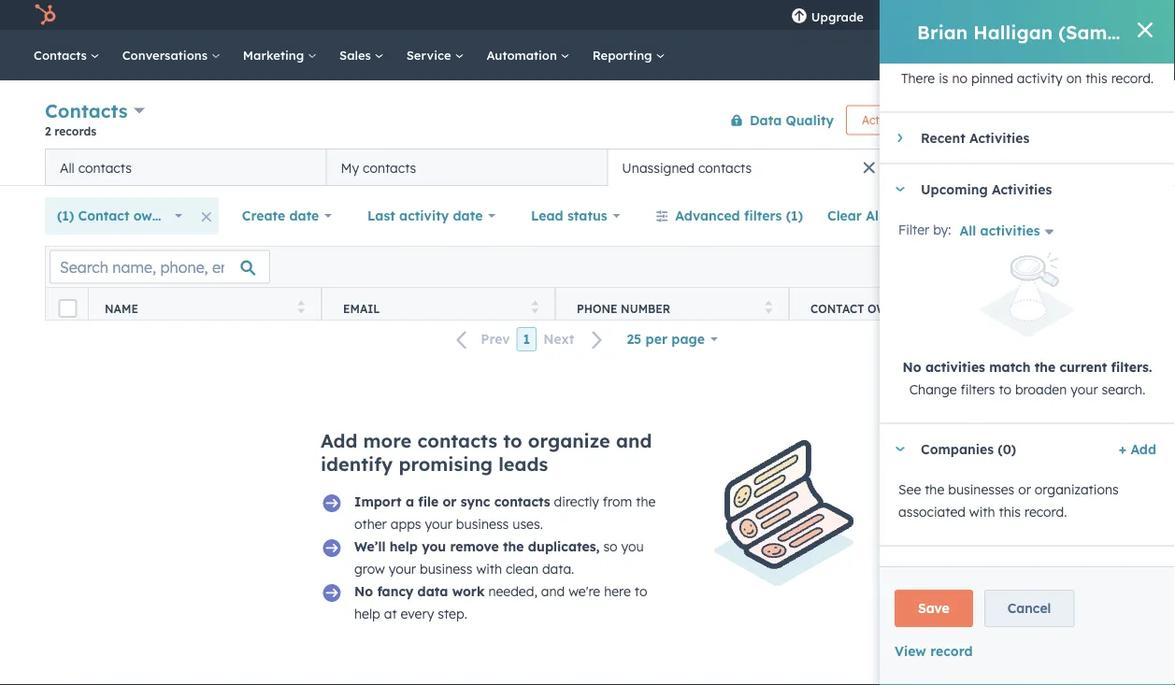 Task type: vqa. For each thing, say whether or not it's contained in the screenshot.
bottom HELP
yes



Task type: locate. For each thing, give the bounding box(es) containing it.
2 horizontal spatial to
[[999, 381, 1012, 398]]

your down "file"
[[425, 516, 453, 533]]

1 vertical spatial +
[[1119, 564, 1127, 580]]

my contacts button
[[326, 149, 608, 186]]

activities up export button
[[981, 222, 1041, 239]]

no down grow
[[354, 584, 373, 600]]

1 vertical spatial import
[[354, 494, 402, 510]]

1 vertical spatial record.
[[1025, 504, 1068, 520]]

0 vertical spatial + add
[[1119, 441, 1157, 457]]

no
[[903, 359, 922, 375], [354, 584, 373, 600]]

save for save
[[918, 600, 950, 617]]

and
[[616, 429, 652, 453], [541, 584, 565, 600]]

to left organize
[[503, 429, 522, 453]]

activities inside button
[[981, 222, 1041, 239]]

+ add button for companies (0)
[[1119, 438, 1157, 461]]

all views link
[[1049, 149, 1131, 186]]

0 horizontal spatial help
[[354, 606, 380, 622]]

owner inside popup button
[[134, 208, 174, 224]]

0 horizontal spatial import
[[354, 494, 402, 510]]

2
[[45, 124, 51, 138]]

upgrade
[[812, 9, 864, 24]]

1 horizontal spatial and
[[616, 429, 652, 453]]

import inside button
[[956, 113, 993, 127]]

import up other
[[354, 494, 402, 510]]

1 horizontal spatial lead
[[1045, 302, 1075, 316]]

0 horizontal spatial your
[[389, 561, 416, 578]]

press to sort. image down export button
[[999, 301, 1006, 314]]

press to sort. element up pagination navigation
[[532, 301, 539, 317]]

caret image inside recent activities dropdown button
[[898, 132, 903, 143]]

+ for companies (0)
[[1119, 441, 1127, 457]]

create for create date
[[242, 208, 285, 224]]

press to sort. element for phone number
[[766, 301, 773, 317]]

1 + add button from the top
[[1119, 438, 1157, 461]]

0 vertical spatial with
[[970, 504, 996, 520]]

activities for no
[[926, 359, 986, 375]]

0 horizontal spatial lead
[[531, 208, 564, 224]]

contacts down the hubspot link
[[34, 47, 90, 63]]

2 vertical spatial your
[[389, 561, 416, 578]]

marketing link
[[232, 30, 328, 80]]

and down data. on the bottom left of page
[[541, 584, 565, 600]]

date inside popup button
[[453, 208, 483, 224]]

this right on
[[1086, 70, 1108, 86]]

status
[[1078, 302, 1121, 316]]

0 vertical spatial owner
[[134, 208, 174, 224]]

1 vertical spatial business
[[420, 561, 473, 578]]

0 vertical spatial filters
[[744, 208, 782, 224]]

1 vertical spatial filters
[[961, 381, 996, 398]]

0 horizontal spatial or
[[443, 494, 457, 510]]

0 vertical spatial save
[[1062, 209, 1088, 223]]

caret image
[[898, 132, 903, 143], [895, 187, 906, 192], [895, 447, 906, 452]]

0 vertical spatial view
[[959, 159, 989, 175]]

0 vertical spatial and
[[616, 429, 652, 453]]

press to sort. image left the email
[[298, 301, 305, 314]]

no activities match the current filters. change filters to broaden your search.
[[903, 359, 1153, 398]]

lead for lead status
[[1045, 302, 1075, 316]]

contacts up records
[[45, 99, 128, 123]]

1 vertical spatial (0)
[[962, 564, 980, 580]]

business inside directly from the other apps your business uses.
[[456, 516, 509, 533]]

0 horizontal spatial no
[[354, 584, 373, 600]]

name
[[105, 302, 138, 316]]

recent
[[921, 130, 966, 146]]

1 horizontal spatial press to sort. image
[[999, 301, 1006, 314]]

25 per page
[[627, 331, 705, 347]]

activities up change
[[926, 359, 986, 375]]

activities for upcoming activities
[[992, 181, 1053, 197]]

all down '2 records'
[[60, 159, 75, 176]]

1 (1) from the left
[[57, 208, 74, 224]]

edit columns
[[1046, 260, 1114, 274]]

view
[[959, 159, 989, 175], [1091, 209, 1115, 223]]

activity
[[1017, 70, 1063, 86], [399, 208, 449, 224]]

save
[[1062, 209, 1088, 223], [918, 600, 950, 617]]

press to sort. image left 'contact owner' at the right top
[[766, 301, 773, 314]]

press to sort. element
[[298, 301, 305, 317], [532, 301, 539, 317], [766, 301, 773, 317], [999, 301, 1006, 317]]

0 horizontal spatial with
[[476, 561, 502, 578]]

all activities button
[[959, 222, 1062, 239]]

add inside the add more contacts to organize and identify promising leads
[[321, 429, 358, 453]]

0 vertical spatial +
[[1119, 441, 1127, 457]]

businesses
[[949, 481, 1015, 498]]

menu item
[[877, 0, 881, 30]]

create down 'all contacts' button
[[242, 208, 285, 224]]

number
[[621, 302, 671, 316]]

date down my contacts button
[[453, 208, 483, 224]]

lead inside popup button
[[531, 208, 564, 224]]

contacts right the my in the top of the page
[[363, 159, 417, 176]]

press to sort. image
[[298, 301, 305, 314], [766, 301, 773, 314]]

0 vertical spatial import
[[956, 113, 993, 127]]

1 horizontal spatial date
[[453, 208, 483, 224]]

filters down unassigned contacts button
[[744, 208, 782, 224]]

2 (1) from the left
[[786, 208, 803, 224]]

press to sort. image up pagination navigation
[[532, 301, 539, 314]]

or right businesses
[[1019, 481, 1032, 498]]

needed, and we're here to help at every step.
[[354, 584, 648, 622]]

1 horizontal spatial press to sort. image
[[766, 301, 773, 314]]

lead for lead status
[[531, 208, 564, 224]]

contact down all contacts
[[78, 208, 130, 224]]

create inside popup button
[[242, 208, 285, 224]]

2 press to sort. element from the left
[[532, 301, 539, 317]]

all for all views
[[1061, 159, 1078, 175]]

filter by:
[[899, 221, 952, 237]]

(0) right deals
[[962, 564, 980, 580]]

1 horizontal spatial your
[[425, 516, 453, 533]]

date
[[289, 208, 319, 224], [453, 208, 483, 224]]

contacts up the import a file or sync contacts
[[418, 429, 498, 453]]

marketplaces image
[[930, 8, 946, 25]]

to inside the add more contacts to organize and identify promising leads
[[503, 429, 522, 453]]

+ add button for deals (0)
[[1119, 561, 1157, 583]]

1 vertical spatial activities
[[926, 359, 986, 375]]

unassigned contacts
[[622, 159, 752, 176]]

the up clean
[[503, 539, 524, 555]]

pagination navigation
[[445, 327, 615, 352]]

0 vertical spatial activities
[[981, 222, 1041, 239]]

0 vertical spatial contacts
[[34, 47, 90, 63]]

the inside see the businesses or organizations associated with this record.
[[925, 481, 945, 498]]

1 vertical spatial lead
[[1045, 302, 1075, 316]]

cancel button
[[985, 590, 1075, 628]]

record. down organizations
[[1025, 504, 1068, 520]]

0 horizontal spatial you
[[422, 539, 446, 555]]

export
[[976, 260, 1011, 274]]

+ for deals (0)
[[1119, 564, 1127, 580]]

is
[[939, 70, 949, 86]]

status
[[568, 208, 608, 224]]

activities
[[981, 222, 1041, 239], [926, 359, 986, 375]]

date left last
[[289, 208, 319, 224]]

phone
[[577, 302, 618, 316]]

2 vertical spatial to
[[635, 584, 648, 600]]

1 horizontal spatial this
[[1086, 70, 1108, 86]]

1 horizontal spatial no
[[903, 359, 922, 375]]

0 horizontal spatial filters
[[744, 208, 782, 224]]

create contact
[[1036, 113, 1115, 127]]

activity inside popup button
[[399, 208, 449, 224]]

help down "apps" in the bottom left of the page
[[390, 539, 418, 555]]

prev
[[481, 331, 510, 348]]

to right here
[[635, 584, 648, 600]]

prev button
[[445, 328, 517, 352]]

calling icon image
[[890, 7, 907, 24]]

the right from
[[636, 494, 656, 510]]

1 vertical spatial this
[[999, 504, 1021, 520]]

alert
[[899, 252, 1157, 401]]

no fancy data work
[[354, 584, 485, 600]]

activity right last
[[399, 208, 449, 224]]

3 press to sort. element from the left
[[766, 301, 773, 317]]

1 press to sort. image from the left
[[298, 301, 305, 314]]

view down the views
[[1091, 209, 1115, 223]]

your down current
[[1071, 381, 1099, 398]]

brian
[[918, 20, 968, 43]]

contact
[[78, 208, 130, 224], [811, 302, 865, 316]]

no for no fancy data work
[[354, 584, 373, 600]]

owner up the search name, phone, email addresses, or company search box at left
[[134, 208, 174, 224]]

(0) up businesses
[[998, 441, 1017, 458]]

0 horizontal spatial and
[[541, 584, 565, 600]]

1 + from the top
[[1119, 441, 1127, 457]]

25
[[627, 331, 642, 347]]

1 vertical spatial activity
[[399, 208, 449, 224]]

funky town image
[[1071, 7, 1088, 23]]

2 date from the left
[[453, 208, 483, 224]]

1 press to sort. image from the left
[[532, 301, 539, 314]]

4 press to sort. element from the left
[[999, 301, 1006, 317]]

with down businesses
[[970, 504, 996, 520]]

and up from
[[616, 429, 652, 453]]

brian halligan (sample con
[[918, 20, 1176, 43]]

(1) down all contacts
[[57, 208, 74, 224]]

business up 'we'll help you remove the duplicates,'
[[456, 516, 509, 533]]

1 horizontal spatial record.
[[1112, 70, 1154, 86]]

2 you from the left
[[621, 539, 644, 555]]

no inside no activities match the current filters. change filters to broaden your search.
[[903, 359, 922, 375]]

there is no pinned activity on this record.
[[902, 70, 1154, 86]]

filters
[[744, 208, 782, 224], [961, 381, 996, 398]]

0 vertical spatial create
[[1036, 113, 1071, 127]]

0 horizontal spatial press to sort. image
[[298, 301, 305, 314]]

all inside popup button
[[960, 222, 977, 239]]

contacts banner
[[45, 96, 1131, 149]]

(1) left clear
[[786, 208, 803, 224]]

record.
[[1112, 70, 1154, 86], [1025, 504, 1068, 520]]

data quality
[[750, 112, 834, 128]]

0 vertical spatial + add button
[[1119, 438, 1157, 461]]

1 vertical spatial to
[[503, 429, 522, 453]]

press to sort. element for contact owner
[[999, 301, 1006, 317]]

you left remove
[[422, 539, 446, 555]]

filter
[[899, 221, 930, 237]]

caret image inside upcoming activities dropdown button
[[895, 187, 906, 192]]

menu containing funky
[[778, 0, 1153, 30]]

import
[[956, 113, 993, 127], [354, 494, 402, 510]]

0 vertical spatial activity
[[1017, 70, 1063, 86]]

create left contact
[[1036, 113, 1071, 127]]

this
[[1086, 70, 1108, 86], [999, 504, 1021, 520]]

or inside see the businesses or organizations associated with this record.
[[1019, 481, 1032, 498]]

1 vertical spatial and
[[541, 584, 565, 600]]

1 vertical spatial owner
[[868, 302, 912, 316]]

contact inside popup button
[[78, 208, 130, 224]]

you right so
[[621, 539, 644, 555]]

the inside no activities match the current filters. change filters to broaden your search.
[[1035, 359, 1056, 375]]

0 horizontal spatial date
[[289, 208, 319, 224]]

the up associated
[[925, 481, 945, 498]]

create
[[1036, 113, 1071, 127], [242, 208, 285, 224]]

activities down (3/5)
[[992, 181, 1053, 197]]

1 horizontal spatial or
[[1019, 481, 1032, 498]]

create inside "button"
[[1036, 113, 1071, 127]]

all views
[[1061, 159, 1119, 175]]

your inside directly from the other apps your business uses.
[[425, 516, 453, 533]]

with down 'we'll help you remove the duplicates,'
[[476, 561, 502, 578]]

activities inside no activities match the current filters. change filters to broaden your search.
[[926, 359, 986, 375]]

0 horizontal spatial contact
[[78, 208, 130, 224]]

activities for recent activities
[[970, 130, 1030, 146]]

contact owner
[[811, 302, 912, 316]]

import up recent activities
[[956, 113, 993, 127]]

press to sort. element down export button
[[999, 301, 1006, 317]]

save down deals
[[918, 600, 950, 617]]

here
[[604, 584, 631, 600]]

0 horizontal spatial (0)
[[962, 564, 980, 580]]

0 vertical spatial contact
[[78, 208, 130, 224]]

help left at
[[354, 606, 380, 622]]

contact down clear
[[811, 302, 865, 316]]

all left the views
[[1061, 159, 1078, 175]]

all right by:
[[960, 222, 977, 239]]

0 horizontal spatial activity
[[399, 208, 449, 224]]

1 vertical spatial activities
[[992, 181, 1053, 197]]

help
[[390, 539, 418, 555], [354, 606, 380, 622]]

2 horizontal spatial your
[[1071, 381, 1099, 398]]

you
[[422, 539, 446, 555], [621, 539, 644, 555]]

with inside "so you grow your business with clean data."
[[476, 561, 502, 578]]

add view (3/5) button
[[897, 149, 1049, 186]]

per
[[646, 331, 668, 347]]

every
[[401, 606, 434, 622]]

0 vertical spatial your
[[1071, 381, 1099, 398]]

activities for all
[[981, 222, 1041, 239]]

the up broaden
[[1035, 359, 1056, 375]]

view record link
[[895, 643, 973, 660]]

0 vertical spatial no
[[903, 359, 922, 375]]

clear
[[828, 208, 862, 224]]

0 horizontal spatial create
[[242, 208, 285, 224]]

filters inside button
[[744, 208, 782, 224]]

to inside no activities match the current filters. change filters to broaden your search.
[[999, 381, 1012, 398]]

(1) inside popup button
[[57, 208, 74, 224]]

activities
[[970, 130, 1030, 146], [992, 181, 1053, 197]]

press to sort. element left the email
[[298, 301, 305, 317]]

hubspot image
[[34, 4, 56, 26]]

1 horizontal spatial filters
[[961, 381, 996, 398]]

menu
[[778, 0, 1153, 30]]

automation
[[487, 47, 561, 63]]

1 vertical spatial + add
[[1119, 564, 1157, 580]]

(sample
[[1059, 20, 1136, 43]]

1 horizontal spatial import
[[956, 113, 993, 127]]

owner down filter
[[868, 302, 912, 316]]

0 horizontal spatial press to sort. image
[[532, 301, 539, 314]]

1 + add from the top
[[1119, 441, 1157, 457]]

1 vertical spatial view
[[1091, 209, 1115, 223]]

1 horizontal spatial save
[[1062, 209, 1088, 223]]

contacts
[[34, 47, 90, 63], [45, 99, 128, 123]]

press to sort. element left 'contact owner' at the right top
[[766, 301, 773, 317]]

caret image for companies
[[895, 447, 906, 452]]

1 vertical spatial help
[[354, 606, 380, 622]]

1 vertical spatial save
[[918, 600, 950, 617]]

activities up (3/5)
[[970, 130, 1030, 146]]

business up the data
[[420, 561, 473, 578]]

import for import a file or sync contacts
[[354, 494, 402, 510]]

or right "file"
[[443, 494, 457, 510]]

help image
[[969, 8, 986, 25]]

1 horizontal spatial create
[[1036, 113, 1071, 127]]

filters down match
[[961, 381, 996, 398]]

all
[[1061, 159, 1078, 175], [60, 159, 75, 176], [866, 208, 883, 224], [960, 222, 977, 239]]

0 vertical spatial business
[[456, 516, 509, 533]]

your inside no activities match the current filters. change filters to broaden your search.
[[1071, 381, 1099, 398]]

caret image inside companies (0) dropdown button
[[895, 447, 906, 452]]

0 horizontal spatial to
[[503, 429, 522, 453]]

1 horizontal spatial (1)
[[786, 208, 803, 224]]

to inside needed, and we're here to help at every step.
[[635, 584, 648, 600]]

no for no activities match the current filters. change filters to broaden your search.
[[903, 359, 922, 375]]

this down businesses
[[999, 504, 1021, 520]]

activity left on
[[1017, 70, 1063, 86]]

1 horizontal spatial with
[[970, 504, 996, 520]]

2 vertical spatial caret image
[[895, 447, 906, 452]]

the
[[1035, 359, 1056, 375], [925, 481, 945, 498], [636, 494, 656, 510], [503, 539, 524, 555]]

2 + add from the top
[[1119, 564, 1157, 580]]

0 horizontal spatial view
[[959, 159, 989, 175]]

0 vertical spatial to
[[999, 381, 1012, 398]]

1 vertical spatial + add button
[[1119, 561, 1157, 583]]

25 per page button
[[615, 321, 730, 358]]

see the businesses or organizations associated with this record.
[[899, 481, 1119, 520]]

duplicates,
[[528, 539, 600, 555]]

view inside button
[[1091, 209, 1115, 223]]

contacts down records
[[78, 159, 132, 176]]

1 vertical spatial create
[[242, 208, 285, 224]]

1 vertical spatial no
[[354, 584, 373, 600]]

sales link
[[328, 30, 395, 80]]

con
[[1142, 20, 1176, 43]]

1 horizontal spatial to
[[635, 584, 648, 600]]

your up fancy
[[389, 561, 416, 578]]

1 vertical spatial your
[[425, 516, 453, 533]]

view for add
[[959, 159, 989, 175]]

data quality button
[[718, 101, 835, 139]]

save down all views link at the right of page
[[1062, 209, 1088, 223]]

leads
[[499, 453, 548, 476]]

caret image up see
[[895, 447, 906, 452]]

to down match
[[999, 381, 1012, 398]]

contacts up advanced filters (1) button
[[699, 159, 752, 176]]

0 vertical spatial this
[[1086, 70, 1108, 86]]

0 vertical spatial caret image
[[898, 132, 903, 143]]

directly from the other apps your business uses.
[[354, 494, 656, 533]]

marketplaces button
[[918, 0, 958, 30]]

0 horizontal spatial (1)
[[57, 208, 74, 224]]

help inside needed, and we're here to help at every step.
[[354, 606, 380, 622]]

2 press to sort. image from the left
[[766, 301, 773, 314]]

export button
[[963, 255, 1023, 279]]

all for all contacts
[[60, 159, 75, 176]]

view inside popup button
[[959, 159, 989, 175]]

0 horizontal spatial owner
[[134, 208, 174, 224]]

records
[[54, 124, 96, 138]]

data.
[[542, 561, 575, 578]]

0 horizontal spatial record.
[[1025, 504, 1068, 520]]

no up change
[[903, 359, 922, 375]]

0 vertical spatial help
[[390, 539, 418, 555]]

1 press to sort. element from the left
[[298, 301, 305, 317]]

press to sort. element for email
[[532, 301, 539, 317]]

0 vertical spatial activities
[[970, 130, 1030, 146]]

0 vertical spatial lead
[[531, 208, 564, 224]]

add inside popup button
[[929, 159, 955, 175]]

0 vertical spatial record.
[[1112, 70, 1154, 86]]

caret image up filter
[[895, 187, 906, 192]]

1 horizontal spatial view
[[1091, 209, 1115, 223]]

1 vertical spatial caret image
[[895, 187, 906, 192]]

2 + from the top
[[1119, 564, 1127, 580]]

2 press to sort. image from the left
[[999, 301, 1006, 314]]

columns
[[1070, 260, 1114, 274]]

1 date from the left
[[289, 208, 319, 224]]

view up upcoming activities
[[959, 159, 989, 175]]

save for save view
[[1062, 209, 1088, 223]]

1 vertical spatial contact
[[811, 302, 865, 316]]

1 vertical spatial contacts
[[45, 99, 128, 123]]

(0)
[[998, 441, 1017, 458], [962, 564, 980, 580]]

2 + add button from the top
[[1119, 561, 1157, 583]]

caret image down actions at the right top of page
[[898, 132, 903, 143]]

press to sort. image
[[532, 301, 539, 314], [999, 301, 1006, 314]]

0 vertical spatial (0)
[[998, 441, 1017, 458]]

record. down search image
[[1112, 70, 1154, 86]]

marketing
[[243, 47, 308, 63]]



Task type: describe. For each thing, give the bounding box(es) containing it.
1 horizontal spatial owner
[[868, 302, 912, 316]]

next
[[544, 331, 575, 348]]

with inside see the businesses or organizations associated with this record.
[[970, 504, 996, 520]]

views
[[1082, 159, 1119, 175]]

current
[[1060, 359, 1108, 375]]

actions
[[862, 113, 901, 127]]

filters inside no activities match the current filters. change filters to broaden your search.
[[961, 381, 996, 398]]

companies (0)
[[921, 441, 1017, 458]]

notifications button
[[1024, 0, 1056, 30]]

create for create contact
[[1036, 113, 1071, 127]]

(1) inside button
[[786, 208, 803, 224]]

this inside see the businesses or organizations associated with this record.
[[999, 504, 1021, 520]]

data
[[418, 584, 448, 600]]

(1) contact owner
[[57, 208, 174, 224]]

other
[[354, 516, 387, 533]]

unassigned contacts button
[[608, 149, 889, 186]]

add view (3/5)
[[929, 159, 1026, 175]]

you inside "so you grow your business with clean data."
[[621, 539, 644, 555]]

halligan
[[974, 20, 1053, 43]]

we'll
[[354, 539, 386, 555]]

press to sort. image for contact owner
[[999, 301, 1006, 314]]

contacts inside the add more contacts to organize and identify promising leads
[[418, 429, 498, 453]]

recent activities button
[[880, 113, 1157, 163]]

needed,
[[489, 584, 538, 600]]

automation link
[[476, 30, 581, 80]]

we'll help you remove the duplicates,
[[354, 539, 600, 555]]

advanced
[[676, 208, 740, 224]]

recent activities
[[921, 130, 1030, 146]]

business inside "so you grow your business with clean data."
[[420, 561, 473, 578]]

caret image for recent
[[898, 132, 903, 143]]

(1) contact owner button
[[45, 197, 194, 235]]

Search name, phone, email addresses, or company search field
[[50, 250, 270, 284]]

caret image for upcoming
[[895, 187, 906, 192]]

advanced filters (1)
[[676, 208, 803, 224]]

upcoming
[[921, 181, 988, 197]]

search button
[[1127, 39, 1159, 71]]

broaden
[[1016, 381, 1067, 398]]

remove
[[450, 539, 499, 555]]

my
[[341, 159, 359, 176]]

funky
[[1091, 7, 1123, 22]]

organize
[[528, 429, 611, 453]]

record. inside see the businesses or organizations associated with this record.
[[1025, 504, 1068, 520]]

filters.
[[1112, 359, 1153, 375]]

data
[[750, 112, 782, 128]]

contact
[[1075, 113, 1115, 127]]

upcoming activities button
[[880, 164, 1157, 215]]

a
[[406, 494, 414, 510]]

1 horizontal spatial activity
[[1017, 70, 1063, 86]]

contacts link
[[22, 30, 111, 80]]

contacts up uses.
[[494, 494, 551, 510]]

from
[[603, 494, 632, 510]]

conversations link
[[111, 30, 232, 80]]

all contacts button
[[45, 149, 326, 186]]

there
[[902, 70, 936, 86]]

the inside directly from the other apps your business uses.
[[636, 494, 656, 510]]

clear all
[[828, 208, 883, 224]]

at
[[384, 606, 397, 622]]

lead status
[[531, 208, 608, 224]]

companies
[[921, 441, 994, 458]]

2 records
[[45, 124, 96, 138]]

uses.
[[513, 516, 543, 533]]

hubspot link
[[22, 4, 70, 26]]

quality
[[786, 112, 834, 128]]

all contacts
[[60, 159, 132, 176]]

fancy
[[377, 584, 414, 600]]

unassigned
[[622, 159, 695, 176]]

contacts for all contacts
[[78, 159, 132, 176]]

help button
[[961, 0, 993, 30]]

contacts for unassigned contacts
[[699, 159, 752, 176]]

and inside needed, and we're here to help at every step.
[[541, 584, 565, 600]]

settings image
[[1000, 8, 1017, 25]]

or for sync
[[443, 494, 457, 510]]

lead status button
[[519, 197, 633, 235]]

upcoming activities
[[921, 181, 1053, 197]]

upgrade image
[[791, 8, 808, 25]]

save view button
[[1029, 201, 1131, 231]]

and inside the add more contacts to organize and identify promising leads
[[616, 429, 652, 453]]

contacts inside popup button
[[45, 99, 128, 123]]

change
[[910, 381, 957, 398]]

all activities button
[[959, 216, 1066, 243]]

last activity date
[[368, 208, 483, 224]]

search image
[[1136, 49, 1149, 62]]

or for organizations
[[1019, 481, 1032, 498]]

identify
[[321, 453, 393, 476]]

save button
[[895, 590, 973, 628]]

+ add for deals (0)
[[1119, 564, 1157, 580]]

your inside "so you grow your business with clean data."
[[389, 561, 416, 578]]

service
[[407, 47, 455, 63]]

phone number
[[577, 302, 671, 316]]

last
[[368, 208, 395, 224]]

1 you from the left
[[422, 539, 446, 555]]

promising
[[399, 453, 493, 476]]

last activity date button
[[355, 197, 508, 235]]

close image
[[1138, 22, 1153, 37]]

+ add for companies (0)
[[1119, 441, 1157, 457]]

sync
[[461, 494, 490, 510]]

see
[[899, 481, 921, 498]]

edit columns button
[[1034, 255, 1126, 279]]

1 horizontal spatial contact
[[811, 302, 865, 316]]

Search HubSpot search field
[[913, 39, 1142, 71]]

(0) for companies (0)
[[998, 441, 1017, 458]]

cancel
[[1008, 600, 1052, 617]]

date inside popup button
[[289, 208, 319, 224]]

import for import
[[956, 113, 993, 127]]

all for all activities
[[960, 222, 977, 239]]

directly
[[554, 494, 599, 510]]

lead status
[[1045, 302, 1121, 316]]

email
[[343, 302, 380, 316]]

all activities
[[960, 222, 1041, 239]]

all right clear
[[866, 208, 883, 224]]

notifications image
[[1032, 8, 1048, 25]]

advanced filters (1) button
[[644, 197, 816, 235]]

contacts for my contacts
[[363, 159, 417, 176]]

by:
[[934, 221, 952, 237]]

deals
[[921, 564, 958, 580]]

view
[[895, 643, 927, 660]]

alert containing no activities match the current filters.
[[899, 252, 1157, 401]]

associated
[[899, 504, 966, 520]]

so
[[604, 539, 618, 555]]

apps
[[391, 516, 421, 533]]

view for save
[[1091, 209, 1115, 223]]

reporting
[[593, 47, 656, 63]]

(3/5)
[[993, 159, 1026, 175]]

press to sort. image for email
[[532, 301, 539, 314]]

(0) for deals (0)
[[962, 564, 980, 580]]

1 horizontal spatial help
[[390, 539, 418, 555]]

contacts button
[[45, 97, 145, 124]]



